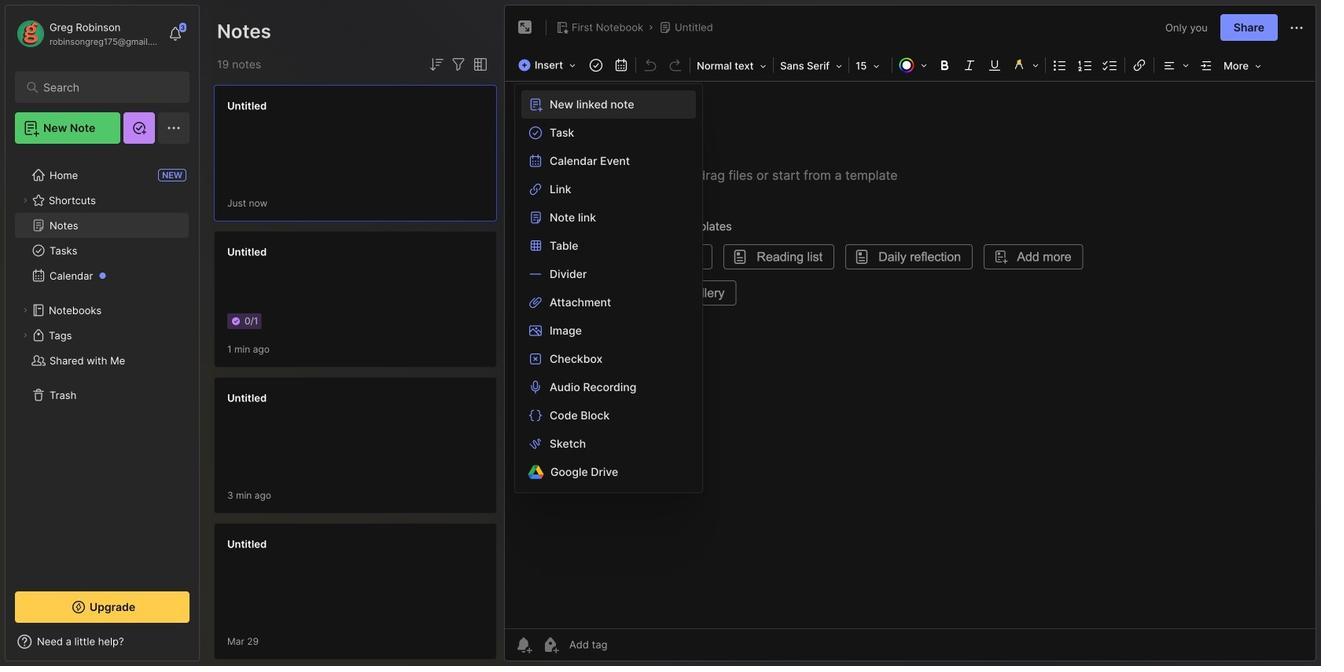 Task type: locate. For each thing, give the bounding box(es) containing it.
Add tag field
[[568, 639, 686, 652]]

expand notebooks image
[[20, 306, 30, 315]]

tree
[[6, 153, 199, 578]]

Sort options field
[[427, 55, 446, 74]]

Font color field
[[894, 54, 932, 76]]

None search field
[[43, 78, 169, 97]]

View options field
[[468, 55, 490, 74]]

italic image
[[959, 54, 981, 76]]

tree inside main element
[[6, 153, 199, 578]]

calendar event image
[[610, 54, 632, 76]]

dropdown list menu
[[515, 90, 702, 487]]

insert link image
[[1129, 54, 1151, 76]]

add tag image
[[541, 636, 560, 655]]

add a reminder image
[[514, 636, 533, 655]]

Search text field
[[43, 80, 169, 95]]

underline image
[[984, 54, 1006, 76]]

expand tags image
[[20, 331, 30, 341]]

note window element
[[504, 5, 1317, 666]]

More actions field
[[1288, 18, 1306, 37]]

Font size field
[[851, 55, 890, 77]]

indent image
[[1196, 54, 1218, 76]]

More field
[[1219, 55, 1266, 77]]

checklist image
[[1100, 54, 1122, 76]]



Task type: describe. For each thing, give the bounding box(es) containing it.
task image
[[585, 54, 607, 76]]

main element
[[0, 0, 205, 667]]

click to collapse image
[[199, 638, 210, 657]]

none search field inside main element
[[43, 78, 169, 97]]

WHAT'S NEW field
[[6, 630, 199, 655]]

add filters image
[[449, 55, 468, 74]]

Insert field
[[514, 54, 584, 76]]

Alignment field
[[1156, 54, 1194, 76]]

Highlight field
[[1008, 54, 1044, 76]]

Heading level field
[[692, 55, 772, 77]]

Add filters field
[[449, 55, 468, 74]]

expand note image
[[516, 18, 535, 37]]

more actions image
[[1288, 19, 1306, 37]]

Note Editor text field
[[505, 81, 1316, 629]]

bulleted list image
[[1049, 54, 1071, 76]]

Account field
[[15, 18, 160, 50]]

Font family field
[[776, 55, 847, 77]]

bold image
[[934, 54, 956, 76]]

numbered list image
[[1075, 54, 1097, 76]]



Task type: vqa. For each thing, say whether or not it's contained in the screenshot.
Download the app Get the full experience
no



